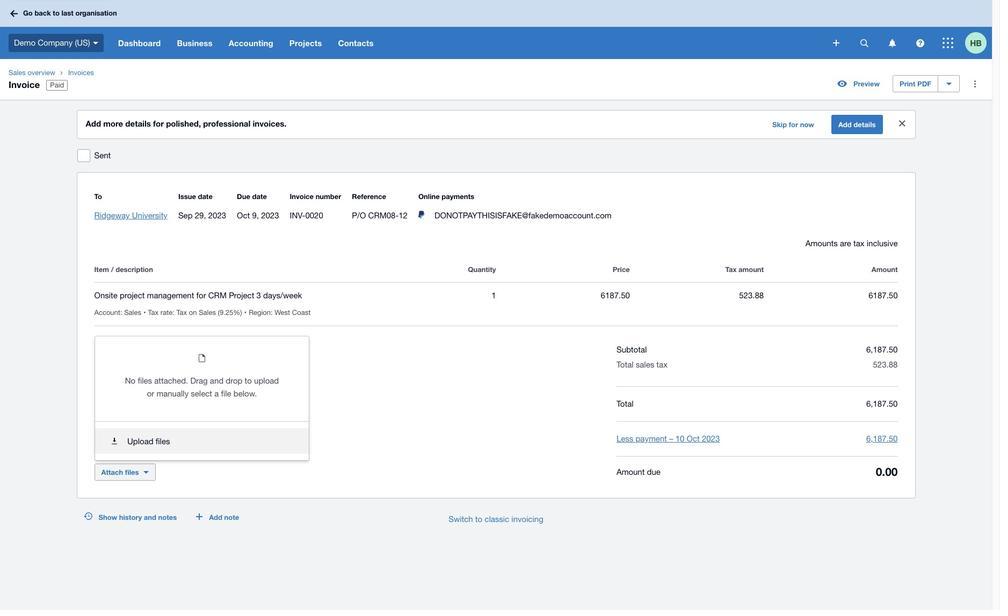 Task type: describe. For each thing, give the bounding box(es) containing it.
on
[[189, 309, 197, 317]]

no
[[125, 377, 135, 386]]

2 vertical spatial 6,187.50
[[866, 435, 898, 444]]

amount for amount
[[872, 265, 898, 274]]

(9.25%)
[[218, 309, 242, 317]]

below.
[[234, 389, 257, 399]]

accounting
[[229, 38, 273, 48]]

ridgeway university link
[[94, 211, 168, 220]]

to
[[94, 192, 102, 201]]

item / description column header
[[94, 263, 362, 276]]

: for region
[[271, 309, 273, 317]]

tax for sales
[[657, 360, 668, 370]]

row containing item / description
[[94, 263, 898, 283]]

svg image up print pdf button
[[889, 39, 896, 47]]

last
[[61, 9, 74, 17]]

sales overview link
[[4, 68, 60, 78]]

payments
[[442, 192, 474, 201]]

go back to last organisation link
[[6, 4, 123, 23]]

0020
[[305, 211, 323, 220]]

number
[[316, 192, 341, 201]]

files for upload
[[156, 437, 170, 446]]

classic
[[485, 515, 509, 524]]

region
[[249, 309, 271, 317]]

files for no
[[138, 377, 152, 386]]

contacts
[[338, 38, 374, 48]]

add details button
[[831, 115, 883, 134]]

polished,
[[166, 119, 201, 128]]

upload files button
[[95, 429, 309, 454]]

1 cell
[[362, 289, 496, 302]]

0.00
[[876, 466, 898, 479]]

print
[[900, 79, 915, 88]]

group containing no files attached.     drag and drop to upload or manually select a file below.
[[95, 337, 309, 461]]

now
[[800, 120, 814, 129]]

drag
[[190, 377, 208, 386]]

invoice number
[[290, 192, 341, 201]]

sales overview
[[9, 69, 55, 77]]

svg image up preview button
[[833, 40, 839, 46]]

quantity
[[468, 265, 496, 274]]

add for add details
[[838, 120, 852, 129]]

coast
[[292, 309, 311, 317]]

ridgeway
[[94, 211, 130, 220]]

attach files
[[101, 468, 139, 477]]

svg image inside go back to last organisation link
[[10, 10, 18, 17]]

skip for now button
[[766, 116, 821, 133]]

1 horizontal spatial tax
[[176, 309, 187, 317]]

projects
[[289, 38, 322, 48]]

cell containing region
[[249, 309, 315, 317]]

2023 for sep 29, 2023
[[208, 211, 226, 220]]

2 : from the left
[[173, 309, 174, 317]]

for inside button
[[789, 120, 798, 129]]

add more details for polished, professional invoices. status
[[77, 111, 915, 139]]

for for onsite project management for crm project 3 days/week
[[196, 291, 206, 300]]

tax for are
[[853, 239, 864, 248]]

project
[[120, 291, 145, 300]]

dashboard
[[118, 38, 161, 48]]

1 horizontal spatial oct
[[687, 435, 700, 444]]

demo company (us) button
[[0, 27, 110, 59]]

523.88 cell
[[630, 289, 764, 302]]

sales
[[636, 360, 654, 370]]

total for total
[[617, 400, 634, 409]]

switch to classic invoicing
[[449, 515, 543, 524]]

online payments
[[418, 192, 474, 201]]

issue
[[178, 192, 196, 201]]

payment
[[636, 435, 667, 444]]

3
[[256, 291, 261, 300]]

add note
[[209, 513, 239, 522]]

amounts are tax inclusive
[[806, 239, 898, 248]]

west
[[275, 309, 290, 317]]

paid
[[50, 81, 64, 89]]

0 vertical spatial oct
[[237, 211, 250, 220]]

6,187.50 for total
[[866, 400, 898, 409]]

quantity column header
[[362, 263, 496, 276]]

tax amount column header
[[630, 263, 764, 276]]

business
[[177, 38, 212, 48]]

region : west coast
[[249, 309, 311, 317]]

management
[[147, 291, 194, 300]]

svg image up pdf
[[916, 39, 924, 47]]

2 6187.50 cell from the left
[[764, 289, 898, 302]]

sent
[[94, 151, 111, 160]]

6,187.50 link
[[866, 435, 898, 444]]

less payment – 10 oct 2023
[[617, 435, 720, 444]]

upload files
[[127, 437, 170, 446]]

due date
[[237, 192, 267, 201]]

amount column header
[[764, 263, 898, 276]]

p/o crm08-12
[[352, 211, 408, 220]]

upload
[[254, 377, 279, 386]]

tax for tax amount
[[725, 265, 737, 274]]

details inside add details button
[[854, 120, 876, 129]]

6187.50 for 1st 6187.50 cell from the left
[[601, 291, 630, 300]]

date for 9,
[[252, 192, 267, 201]]

sep 29, 2023
[[178, 211, 226, 220]]

go
[[23, 9, 33, 17]]

and inside no files attached.     drag and drop to upload or manually select a file below.
[[210, 377, 224, 386]]

1 horizontal spatial sales
[[124, 309, 141, 317]]

6,187.50 for subtotal
[[866, 345, 898, 354]]

1
[[492, 291, 496, 300]]

tax for tax rate : tax on sales (9.25%)
[[148, 309, 159, 317]]

2 horizontal spatial 2023
[[702, 435, 720, 444]]

rate
[[161, 309, 173, 317]]

print pdf button
[[893, 75, 938, 92]]

item
[[94, 265, 109, 274]]

523.88 inside cell
[[739, 291, 764, 300]]

accounting button
[[221, 27, 281, 59]]

drop
[[226, 377, 242, 386]]

company
[[38, 38, 73, 47]]

more invoice options image
[[964, 73, 986, 95]]

/
[[111, 265, 114, 274]]

cell containing tax rate
[[148, 309, 249, 317]]

invoices.
[[253, 119, 287, 128]]

skip for now
[[772, 120, 814, 129]]

2023 for oct 9, 2023
[[261, 211, 279, 220]]

due
[[647, 468, 661, 477]]

add for add note
[[209, 513, 222, 522]]

row containing onsite project management for crm project 3 days/week
[[94, 283, 898, 327]]

to inside button
[[475, 515, 482, 524]]



Task type: vqa. For each thing, say whether or not it's contained in the screenshot.


Task type: locate. For each thing, give the bounding box(es) containing it.
1 vertical spatial invoice
[[290, 192, 314, 201]]

2 horizontal spatial :
[[271, 309, 273, 317]]

history
[[119, 513, 142, 522]]

svg image
[[10, 10, 18, 17], [943, 38, 953, 48], [889, 39, 896, 47], [916, 39, 924, 47], [833, 40, 839, 46]]

crm08-
[[368, 211, 399, 220]]

donotpaythisisfake@fakedemoaccount.com
[[435, 211, 612, 220]]

0 horizontal spatial and
[[144, 513, 156, 522]]

2 horizontal spatial to
[[475, 515, 482, 524]]

sales down project
[[124, 309, 141, 317]]

1 horizontal spatial tax
[[853, 239, 864, 248]]

print pdf
[[900, 79, 931, 88]]

files up or
[[138, 377, 152, 386]]

total up less
[[617, 400, 634, 409]]

6,187.50
[[866, 345, 898, 354], [866, 400, 898, 409], [866, 435, 898, 444]]

add left note
[[209, 513, 222, 522]]

2 cell from the left
[[148, 309, 249, 317]]

6187.50 cell
[[496, 289, 630, 302], [764, 289, 898, 302]]

tax left amount
[[725, 265, 737, 274]]

0 horizontal spatial 523.88
[[739, 291, 764, 300]]

price column header
[[496, 263, 630, 276]]

file
[[221, 389, 231, 399]]

0 horizontal spatial oct
[[237, 211, 250, 220]]

amount inside column header
[[872, 265, 898, 274]]

sales inside "link"
[[9, 69, 26, 77]]

table
[[94, 250, 898, 327]]

price
[[613, 265, 630, 274]]

sales left overview
[[9, 69, 26, 77]]

show history and notes button
[[77, 509, 183, 526]]

cell down days/week
[[249, 309, 315, 317]]

6187.50 cell down amount column header
[[764, 289, 898, 302]]

svg image left hb
[[943, 38, 953, 48]]

for left polished,
[[153, 119, 164, 128]]

1 horizontal spatial svg image
[[860, 39, 868, 47]]

attach
[[101, 468, 123, 477]]

go back to last organisation
[[23, 9, 117, 17]]

group
[[95, 337, 309, 461]]

project
[[229, 291, 254, 300]]

add right the now at the top right of page
[[838, 120, 852, 129]]

amount left due
[[617, 468, 645, 477]]

files inside popup button
[[125, 468, 139, 477]]

or
[[147, 389, 154, 399]]

invoice for invoice
[[9, 79, 40, 90]]

10
[[676, 435, 684, 444]]

add more details for polished, professional invoices.
[[86, 119, 287, 128]]

0 vertical spatial row
[[94, 263, 898, 283]]

crm
[[208, 291, 227, 300]]

upload
[[127, 437, 153, 446]]

files inside button
[[156, 437, 170, 446]]

tax left on
[[176, 309, 187, 317]]

files inside no files attached.     drag and drop to upload or manually select a file below.
[[138, 377, 152, 386]]

tax
[[725, 265, 737, 274], [148, 309, 159, 317], [176, 309, 187, 317]]

1 vertical spatial total
[[617, 400, 634, 409]]

amount
[[739, 265, 764, 274]]

0 horizontal spatial tax
[[148, 309, 159, 317]]

: down the management
[[173, 309, 174, 317]]

reference
[[352, 192, 386, 201]]

files right upload on the left
[[156, 437, 170, 446]]

cell containing account
[[94, 309, 148, 317]]

navigation containing dashboard
[[110, 27, 826, 59]]

3 : from the left
[[271, 309, 273, 317]]

onsite project management for crm project 3 days/week cell
[[94, 289, 362, 302]]

0 horizontal spatial 2023
[[208, 211, 226, 220]]

tax left rate
[[148, 309, 159, 317]]

add for add more details for polished, professional invoices.
[[86, 119, 101, 128]]

: down project
[[120, 309, 122, 317]]

date right issue
[[198, 192, 213, 201]]

6187.50 down price
[[601, 291, 630, 300]]

pdf
[[917, 79, 931, 88]]

1 horizontal spatial 523.88
[[873, 360, 898, 370]]

svg image up preview
[[860, 39, 868, 47]]

add left more
[[86, 119, 101, 128]]

files for attach
[[125, 468, 139, 477]]

tax right are
[[853, 239, 864, 248]]

0 horizontal spatial to
[[53, 9, 60, 17]]

to inside no files attached.     drag and drop to upload or manually select a file below.
[[245, 377, 252, 386]]

1 horizontal spatial 6187.50 cell
[[764, 289, 898, 302]]

amount for amount due
[[617, 468, 645, 477]]

0 vertical spatial total
[[617, 360, 634, 370]]

to up below.
[[245, 377, 252, 386]]

0 horizontal spatial details
[[125, 119, 151, 128]]

svg image
[[860, 39, 868, 47], [93, 42, 98, 44]]

table containing onsite project management for crm project 3 days/week
[[94, 250, 898, 327]]

1 horizontal spatial date
[[252, 192, 267, 201]]

1 vertical spatial tax
[[657, 360, 668, 370]]

(us)
[[75, 38, 90, 47]]

invoice for invoice number
[[290, 192, 314, 201]]

switch to classic invoicing button
[[440, 509, 552, 531]]

date right the due
[[252, 192, 267, 201]]

oct left the 9,
[[237, 211, 250, 220]]

add note button
[[190, 509, 246, 526]]

1 horizontal spatial :
[[173, 309, 174, 317]]

details left close image
[[854, 120, 876, 129]]

29,
[[195, 211, 206, 220]]

1 row from the top
[[94, 263, 898, 283]]

inclusive
[[867, 239, 898, 248]]

svg image left go
[[10, 10, 18, 17]]

1 date from the left
[[198, 192, 213, 201]]

0 vertical spatial invoice
[[9, 79, 40, 90]]

subtotal
[[617, 345, 647, 354]]

2023 right 10
[[702, 435, 720, 444]]

date for 29,
[[198, 192, 213, 201]]

0 horizontal spatial invoice
[[9, 79, 40, 90]]

tax right the 'sales'
[[657, 360, 668, 370]]

0 horizontal spatial sales
[[9, 69, 26, 77]]

1 total from the top
[[617, 360, 634, 370]]

no files attached.     drag and drop to upload or manually select a file below.
[[125, 377, 279, 399]]

0 vertical spatial and
[[210, 377, 224, 386]]

onsite
[[94, 291, 118, 300]]

files right attach
[[125, 468, 139, 477]]

0 horizontal spatial 6187.50 cell
[[496, 289, 630, 302]]

1 6187.50 from the left
[[601, 291, 630, 300]]

university
[[132, 211, 168, 220]]

1 : from the left
[[120, 309, 122, 317]]

inv-0020
[[290, 211, 323, 220]]

1 horizontal spatial to
[[245, 377, 252, 386]]

cell
[[94, 309, 148, 317], [148, 309, 249, 317], [249, 309, 315, 317]]

hb button
[[965, 27, 992, 59]]

svg image right (us)
[[93, 42, 98, 44]]

ridgeway university
[[94, 211, 168, 220]]

1 horizontal spatial for
[[196, 291, 206, 300]]

invoices link
[[64, 68, 98, 78]]

2 total from the top
[[617, 400, 634, 409]]

are
[[840, 239, 851, 248]]

1 horizontal spatial 6187.50
[[869, 291, 898, 300]]

svg image inside demo company (us) popup button
[[93, 42, 98, 44]]

projects button
[[281, 27, 330, 59]]

tax amount
[[725, 265, 764, 274]]

0 vertical spatial 523.88
[[739, 291, 764, 300]]

1 horizontal spatial and
[[210, 377, 224, 386]]

row down quantity
[[94, 283, 898, 327]]

0 vertical spatial 6,187.50
[[866, 345, 898, 354]]

account
[[94, 309, 120, 317]]

1 horizontal spatial add
[[209, 513, 222, 522]]

total for total sales tax
[[617, 360, 634, 370]]

invoicing
[[512, 515, 543, 524]]

6187.50 down inclusive at the top right
[[869, 291, 898, 300]]

tax inside column header
[[725, 265, 737, 274]]

for left the now at the top right of page
[[789, 120, 798, 129]]

online
[[418, 192, 440, 201]]

cell down onsite project management for crm project 3 days/week
[[148, 309, 249, 317]]

demo company (us)
[[14, 38, 90, 47]]

1 vertical spatial and
[[144, 513, 156, 522]]

: for account
[[120, 309, 122, 317]]

to right switch
[[475, 515, 482, 524]]

description
[[116, 265, 153, 274]]

for left crm
[[196, 291, 206, 300]]

2 horizontal spatial for
[[789, 120, 798, 129]]

2023 right the 29, on the left of page
[[208, 211, 226, 220]]

1 vertical spatial amount
[[617, 468, 645, 477]]

invoices
[[68, 69, 94, 77]]

sep
[[178, 211, 193, 220]]

row
[[94, 263, 898, 283], [94, 283, 898, 327]]

1 vertical spatial row
[[94, 283, 898, 327]]

2 vertical spatial to
[[475, 515, 482, 524]]

preview
[[853, 79, 880, 88]]

banner containing hb
[[0, 0, 992, 59]]

:
[[120, 309, 122, 317], [173, 309, 174, 317], [271, 309, 273, 317]]

1 vertical spatial files
[[156, 437, 170, 446]]

1 vertical spatial 523.88
[[873, 360, 898, 370]]

1 cell from the left
[[94, 309, 148, 317]]

0 horizontal spatial svg image
[[93, 42, 98, 44]]

: left the west
[[271, 309, 273, 317]]

1 horizontal spatial amount
[[872, 265, 898, 274]]

oct right 10
[[687, 435, 700, 444]]

3 cell from the left
[[249, 309, 315, 317]]

account : sales
[[94, 309, 141, 317]]

2 date from the left
[[252, 192, 267, 201]]

p/o
[[352, 211, 366, 220]]

1 horizontal spatial 2023
[[261, 211, 279, 220]]

and inside button
[[144, 513, 156, 522]]

banner
[[0, 0, 992, 59]]

1 vertical spatial to
[[245, 377, 252, 386]]

2 6187.50 from the left
[[869, 291, 898, 300]]

to left last
[[53, 9, 60, 17]]

business button
[[169, 27, 221, 59]]

oct
[[237, 211, 250, 220], [687, 435, 700, 444]]

–
[[669, 435, 673, 444]]

1 vertical spatial oct
[[687, 435, 700, 444]]

switch
[[449, 515, 473, 524]]

manually
[[157, 389, 189, 399]]

for
[[153, 119, 164, 128], [789, 120, 798, 129], [196, 291, 206, 300]]

6187.50 cell down price column header on the top of page
[[496, 289, 630, 302]]

add inside button
[[838, 120, 852, 129]]

cell down project
[[94, 309, 148, 317]]

2 horizontal spatial sales
[[199, 309, 216, 317]]

0 horizontal spatial date
[[198, 192, 213, 201]]

onsite project management for crm project 3 days/week
[[94, 291, 302, 300]]

0 vertical spatial to
[[53, 9, 60, 17]]

total down subtotal
[[617, 360, 634, 370]]

for for add more details for polished, professional invoices.
[[153, 119, 164, 128]]

0 horizontal spatial for
[[153, 119, 164, 128]]

days/week
[[263, 291, 302, 300]]

notes
[[158, 513, 177, 522]]

amounts
[[806, 239, 838, 248]]

0 horizontal spatial tax
[[657, 360, 668, 370]]

2 vertical spatial files
[[125, 468, 139, 477]]

for inside 'cell'
[[196, 291, 206, 300]]

row up 1
[[94, 263, 898, 283]]

a
[[214, 389, 219, 399]]

1 horizontal spatial invoice
[[290, 192, 314, 201]]

show
[[99, 513, 117, 522]]

1 horizontal spatial details
[[854, 120, 876, 129]]

oct 9, 2023
[[237, 211, 279, 220]]

0 vertical spatial tax
[[853, 239, 864, 248]]

2 row from the top
[[94, 283, 898, 327]]

and left notes
[[144, 513, 156, 522]]

sales right on
[[199, 309, 216, 317]]

invoice up inv- in the left top of the page
[[290, 192, 314, 201]]

6187.50 for 1st 6187.50 cell from right
[[869, 291, 898, 300]]

0 vertical spatial amount
[[872, 265, 898, 274]]

item / description
[[94, 265, 153, 274]]

2 horizontal spatial add
[[838, 120, 852, 129]]

2 horizontal spatial tax
[[725, 265, 737, 274]]

0 horizontal spatial amount
[[617, 468, 645, 477]]

overview
[[28, 69, 55, 77]]

and up the a
[[210, 377, 224, 386]]

invoice down the sales overview "link"
[[9, 79, 40, 90]]

navigation inside banner
[[110, 27, 826, 59]]

0 vertical spatial files
[[138, 377, 152, 386]]

1 vertical spatial 6,187.50
[[866, 400, 898, 409]]

navigation
[[110, 27, 826, 59]]

0 horizontal spatial 6187.50
[[601, 291, 630, 300]]

amount
[[872, 265, 898, 274], [617, 468, 645, 477]]

skip
[[772, 120, 787, 129]]

add inside button
[[209, 513, 222, 522]]

amount down inclusive at the top right
[[872, 265, 898, 274]]

1 6187.50 cell from the left
[[496, 289, 630, 302]]

note
[[224, 513, 239, 522]]

0 horizontal spatial add
[[86, 119, 101, 128]]

total sales tax
[[617, 360, 668, 370]]

0 horizontal spatial :
[[120, 309, 122, 317]]

details right more
[[125, 119, 151, 128]]

2023 right the 9,
[[261, 211, 279, 220]]

close image
[[891, 113, 913, 134]]



